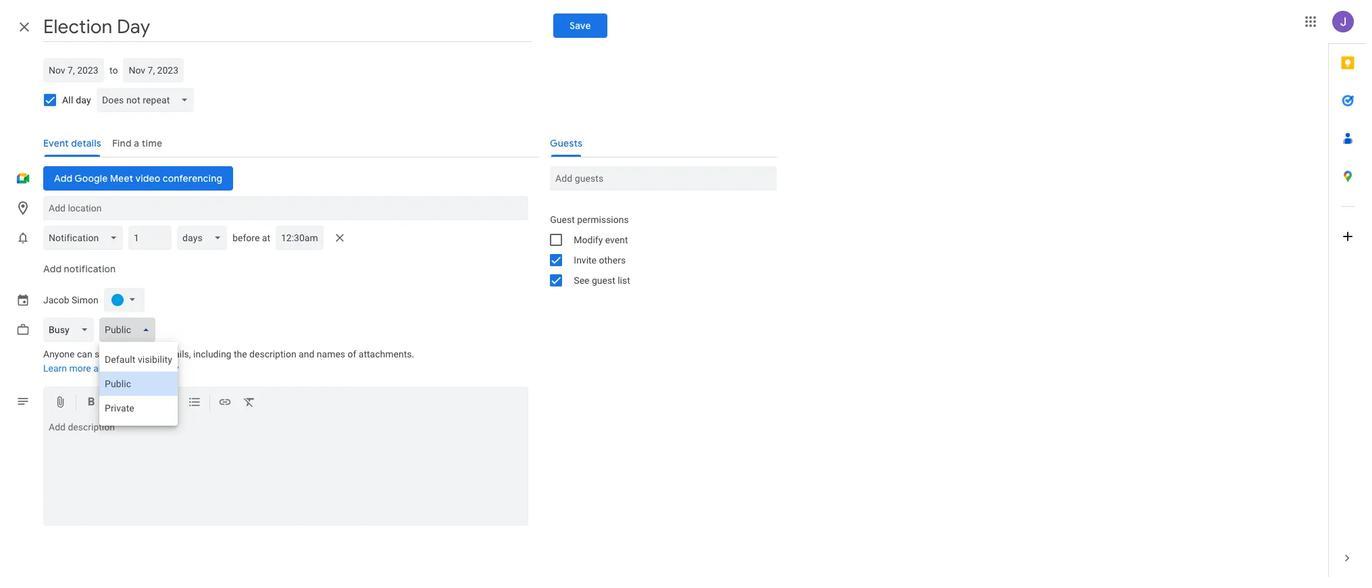 Task type: locate. For each thing, give the bounding box(es) containing it.
0 horizontal spatial event
[[120, 363, 143, 374]]

group
[[540, 210, 778, 291]]

can
[[77, 349, 92, 360]]

remove formatting image
[[243, 395, 256, 411]]

learn
[[43, 363, 67, 374]]

bulleted list image
[[188, 395, 201, 411]]

of
[[348, 349, 356, 360]]

modify
[[574, 235, 603, 245]]

Title text field
[[43, 12, 532, 42]]

others
[[599, 255, 626, 266]]

simon
[[72, 295, 98, 306]]

attachments.
[[359, 349, 414, 360]]

Location text field
[[49, 196, 523, 220]]

1 horizontal spatial event
[[606, 235, 628, 245]]

and
[[299, 349, 315, 360]]

invite others
[[574, 255, 626, 266]]

all day
[[62, 95, 91, 105]]

jacob simon
[[43, 295, 98, 306]]

0 vertical spatial event
[[606, 235, 628, 245]]

default visibility option
[[99, 347, 178, 372]]

jacob
[[43, 295, 69, 306]]

event
[[606, 235, 628, 245], [120, 363, 143, 374]]

None field
[[97, 88, 200, 112], [43, 226, 129, 250], [177, 226, 233, 250], [43, 318, 99, 342], [99, 318, 161, 342], [97, 88, 200, 112], [43, 226, 129, 250], [177, 226, 233, 250], [43, 318, 99, 342], [99, 318, 161, 342]]

all
[[62, 95, 73, 105]]

learn more about event visibility link
[[43, 363, 179, 374]]

save button
[[553, 14, 607, 38]]

guest
[[592, 275, 616, 286]]

group containing guest permissions
[[540, 210, 778, 291]]

Start date text field
[[49, 62, 99, 78]]

permissions
[[577, 214, 629, 225]]

add notification button
[[38, 253, 121, 285]]

save
[[570, 20, 591, 32]]

names
[[317, 349, 345, 360]]

event down this
[[120, 363, 143, 374]]

the day before at 12:30am element
[[43, 223, 351, 253]]

formatting options toolbar
[[43, 387, 529, 419]]

italic image
[[109, 395, 122, 411]]

event up others
[[606, 235, 628, 245]]

invite
[[574, 255, 597, 266]]

list
[[618, 275, 631, 286]]

1 vertical spatial event
[[120, 363, 143, 374]]

event's
[[130, 349, 159, 360]]

guest permissions
[[550, 214, 629, 225]]

add
[[43, 263, 62, 275]]

add notification
[[43, 263, 116, 275]]

before
[[233, 233, 260, 243]]

tab list
[[1330, 44, 1367, 539]]



Task type: describe. For each thing, give the bounding box(es) containing it.
bold image
[[84, 395, 98, 411]]

private option
[[99, 396, 178, 420]]

modify event
[[574, 235, 628, 245]]

anyone can see this event's details, including the description and names of attachments. learn more about event visibility
[[43, 349, 414, 374]]

public option
[[99, 372, 178, 396]]

see guest list
[[574, 275, 631, 286]]

End date text field
[[129, 62, 179, 78]]

details,
[[161, 349, 191, 360]]

at
[[262, 233, 270, 243]]

underline image
[[133, 395, 147, 411]]

anyone
[[43, 349, 75, 360]]

Description text field
[[43, 422, 529, 523]]

guest
[[550, 214, 575, 225]]

visibility list box
[[99, 342, 178, 426]]

insert link image
[[218, 395, 232, 411]]

including
[[193, 349, 231, 360]]

about
[[93, 363, 118, 374]]

visibility
[[145, 363, 179, 374]]

before at
[[233, 233, 270, 243]]

this
[[112, 349, 127, 360]]

more
[[69, 363, 91, 374]]

day
[[76, 95, 91, 105]]

to
[[110, 65, 118, 76]]

see
[[95, 349, 110, 360]]

see
[[574, 275, 590, 286]]

the
[[234, 349, 247, 360]]

description
[[249, 349, 297, 360]]

numbered list image
[[164, 395, 177, 411]]

Time of day text field
[[281, 231, 318, 245]]

event inside anyone can see this event's details, including the description and names of attachments. learn more about event visibility
[[120, 363, 143, 374]]

notification
[[64, 263, 116, 275]]

Guests text field
[[556, 166, 772, 191]]

Days in advance for notification number field
[[134, 226, 167, 250]]



Task type: vqa. For each thing, say whether or not it's contained in the screenshot.
End date text field in the left of the page
yes



